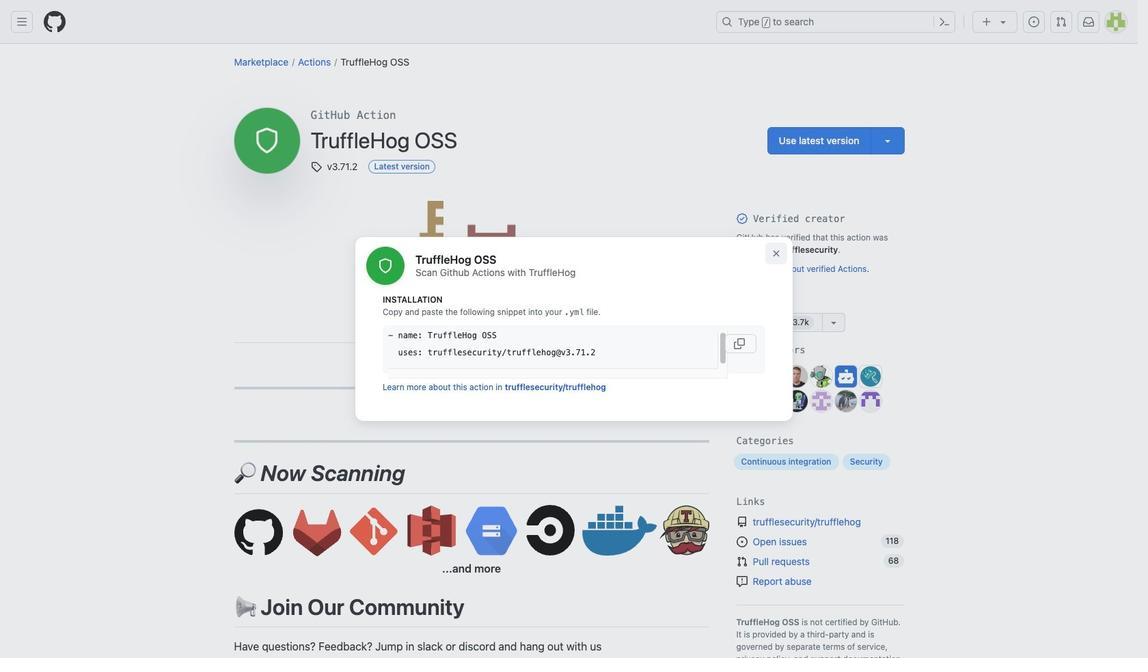 Task type: describe. For each thing, give the bounding box(es) containing it.
git pull request image
[[1056, 16, 1067, 27]]

copy to clipboard image
[[734, 338, 745, 349]]

add this repository to a list image
[[829, 317, 840, 328]]

13748 users starred this repository element
[[784, 316, 814, 330]]

tag image
[[311, 161, 322, 172]]

star image
[[745, 317, 756, 328]]

choose a version image
[[882, 135, 893, 146]]

issue opened image
[[1029, 16, 1040, 27]]

git pull request image
[[737, 556, 748, 567]]

plus image
[[982, 16, 993, 27]]

verified image
[[737, 213, 748, 224]]



Task type: vqa. For each thing, say whether or not it's contained in the screenshot.
,
no



Task type: locate. For each thing, give the bounding box(es) containing it.
triangle down image
[[998, 16, 1009, 27]]

issue opened image
[[737, 537, 748, 548]]

close image
[[771, 248, 782, 259]]

report image
[[737, 576, 748, 587]]

notifications image
[[1084, 16, 1094, 27]]

repo image
[[737, 517, 748, 528]]

homepage image
[[44, 11, 66, 33]]

command palette image
[[939, 16, 950, 27]]



